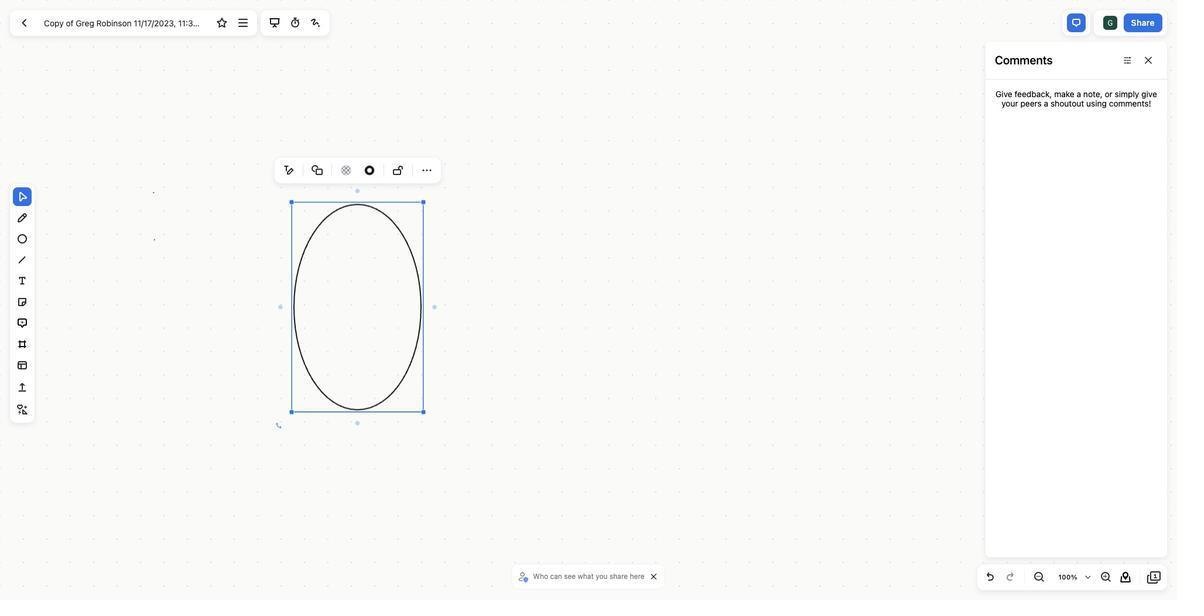 Task type: locate. For each thing, give the bounding box(es) containing it.
a left note,
[[1077, 89, 1082, 99]]

templates image
[[15, 358, 29, 372]]

more tools image
[[15, 403, 29, 417]]

who
[[533, 573, 549, 581]]

%
[[1072, 574, 1078, 581]]

a
[[1077, 89, 1082, 99], [1045, 99, 1049, 108]]

fill image
[[339, 162, 353, 179]]

comment panel image
[[1070, 16, 1084, 30]]

make
[[1055, 89, 1075, 99]]

peers
[[1021, 99, 1042, 108]]

what
[[578, 573, 594, 581]]

see
[[564, 573, 576, 581]]

100
[[1059, 574, 1072, 581]]

who can see what you share here button
[[517, 568, 648, 586]]

comments!
[[1110, 99, 1152, 108]]

undo image
[[984, 571, 998, 585]]

zoom out image
[[1033, 571, 1047, 585]]

timer image
[[288, 16, 302, 30]]

lock element
[[389, 161, 408, 180]]

laser image
[[309, 16, 323, 30]]

who can see what you share here
[[533, 573, 645, 581]]

using
[[1087, 99, 1108, 108]]

here
[[630, 573, 645, 581]]

pages image
[[1148, 571, 1162, 585]]

mini map image
[[1119, 571, 1133, 585]]

more element
[[418, 161, 437, 180]]

menu
[[277, 159, 439, 182]]

give
[[996, 89, 1013, 99]]

filter menu for comments image
[[1121, 53, 1135, 67]]

a right peers
[[1045, 99, 1049, 108]]



Task type: describe. For each thing, give the bounding box(es) containing it.
upload pdfs and images image
[[15, 381, 29, 395]]

share
[[1132, 17, 1156, 27]]

feedback,
[[1015, 89, 1053, 99]]

100 %
[[1059, 574, 1078, 581]]

give feedback, make a note, or simply give your peers a shoutout using comments!
[[996, 89, 1158, 108]]

text format image
[[282, 163, 296, 178]]

comments
[[996, 53, 1053, 67]]

shape element
[[308, 161, 327, 180]]

lock image
[[391, 163, 406, 178]]

1 horizontal spatial a
[[1077, 89, 1082, 99]]

text format element
[[280, 161, 298, 180]]

dashboard image
[[17, 16, 31, 30]]

shape image
[[311, 163, 325, 178]]

your
[[1002, 99, 1019, 108]]

present image
[[268, 16, 282, 30]]

Document name text field
[[35, 13, 211, 32]]

can
[[551, 573, 562, 581]]

share button
[[1124, 13, 1163, 32]]

shoutout
[[1051, 99, 1085, 108]]

note,
[[1084, 89, 1103, 99]]

star this whiteboard image
[[215, 16, 229, 30]]

simply
[[1116, 89, 1140, 99]]

give
[[1142, 89, 1158, 99]]

zoom in image
[[1099, 571, 1113, 585]]

more image
[[420, 163, 434, 178]]

you
[[596, 573, 608, 581]]

0 horizontal spatial a
[[1045, 99, 1049, 108]]

more options image
[[236, 16, 250, 30]]

or
[[1106, 89, 1113, 99]]

share
[[610, 573, 628, 581]]



Task type: vqa. For each thing, say whether or not it's contained in the screenshot.
DEMO
no



